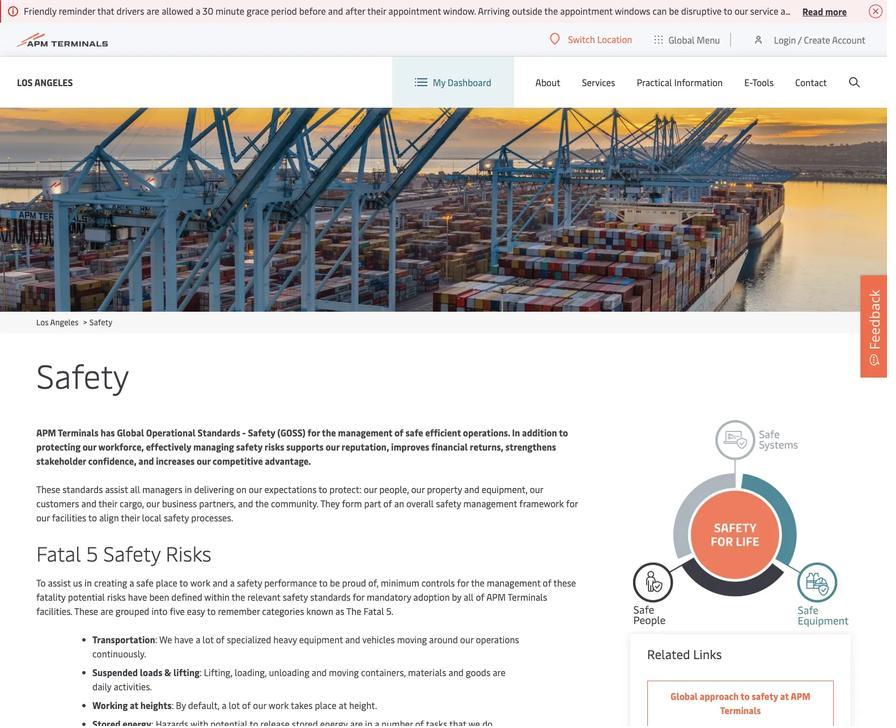 Task type: locate. For each thing, give the bounding box(es) containing it.
and left vehicles
[[345, 633, 360, 646]]

local
[[142, 512, 162, 524]]

0 horizontal spatial all
[[130, 483, 140, 496]]

place right takes
[[315, 699, 337, 712]]

1 appointment from the left
[[389, 5, 441, 17]]

safe
[[406, 426, 423, 439], [136, 577, 154, 589]]

login
[[774, 33, 796, 46]]

their up align
[[98, 497, 117, 510]]

all up cargo,
[[130, 483, 140, 496]]

operations
[[476, 633, 519, 646]]

1 horizontal spatial :
[[172, 699, 174, 712]]

and right the property
[[465, 483, 480, 496]]

lot right default,
[[229, 699, 240, 712]]

terminals inside the to assist us in creating a safe place to work and a safety performance to be proud of, minimum controls for the management of these fatality potential risks have been defined within the relevant safety standards for mandatory adoption by all of apm terminals facilities. these are grouped into five easy to remember categories known as the fatal 5.
[[508, 591, 547, 603]]

assist
[[105, 483, 128, 496], [48, 577, 71, 589]]

operational
[[146, 426, 196, 439]]

global menu button
[[644, 22, 732, 56]]

0 horizontal spatial risks
[[107, 591, 126, 603]]

our right around
[[460, 633, 474, 646]]

2 horizontal spatial apm
[[791, 690, 811, 703]]

1 vertical spatial have
[[128, 591, 147, 603]]

1 vertical spatial their
[[98, 497, 117, 510]]

transportation
[[92, 633, 155, 646]]

these standards assist all managers in delivering on our expectations to protect: our people, our property and equipment, our customers and their cargo, our business partners, and the community. they form part of an overall safety management framework for our facilities to align their local safety processes.
[[36, 483, 578, 524]]

a
[[196, 5, 200, 17], [129, 577, 134, 589], [230, 577, 235, 589], [196, 633, 200, 646], [222, 699, 227, 712]]

safety
[[236, 441, 263, 453], [436, 497, 461, 510], [164, 512, 189, 524], [237, 577, 262, 589], [283, 591, 308, 603], [752, 690, 779, 703]]

1 vertical spatial place
[[315, 699, 337, 712]]

in right us
[[85, 577, 92, 589]]

1 horizontal spatial their
[[121, 512, 140, 524]]

of
[[395, 426, 404, 439], [383, 497, 392, 510], [543, 577, 552, 589], [476, 591, 485, 603], [216, 633, 225, 646], [242, 699, 251, 712]]

safety inside global approach to safety at apm terminals
[[752, 690, 779, 703]]

all right by
[[464, 591, 474, 603]]

contact
[[796, 76, 827, 88]]

easy
[[187, 605, 205, 618]]

work up defined
[[190, 577, 211, 589]]

align
[[99, 512, 119, 524]]

1 vertical spatial :
[[200, 666, 202, 679]]

management left these
[[487, 577, 541, 589]]

0 vertical spatial lot
[[203, 633, 214, 646]]

management up reputation,
[[338, 426, 393, 439]]

competitive
[[213, 455, 263, 467]]

into
[[152, 605, 168, 618]]

1 vertical spatial in
[[85, 577, 92, 589]]

risks inside apm terminals has global operational standards - safety (goss) for the management of safe efficient operations. in addition to protecting our workforce, effectively managing safety risks supports our reputation, improves financial returns, strengthens stakeholder confidence, and increases our competitive advantage.
[[265, 441, 284, 453]]

and down "on"
[[238, 497, 253, 510]]

1 horizontal spatial are
[[147, 5, 160, 17]]

negative
[[820, 5, 854, 17]]

safety right >
[[89, 317, 112, 328]]

these up 'customers'
[[36, 483, 60, 496]]

1 vertical spatial apm
[[487, 591, 506, 603]]

around
[[429, 633, 458, 646]]

improves
[[391, 441, 430, 453]]

1 horizontal spatial in
[[185, 483, 192, 496]]

2 horizontal spatial at
[[781, 690, 789, 703]]

terminals up operations
[[508, 591, 547, 603]]

2 vertical spatial apm
[[791, 690, 811, 703]]

: for transportation
[[155, 633, 157, 646]]

1 vertical spatial moving
[[329, 666, 359, 679]]

: inside : we have a lot of specialized heavy equipment and vehicles moving around our operations continuously.
[[155, 633, 157, 646]]

and down : we have a lot of specialized heavy equipment and vehicles moving around our operations continuously.
[[312, 666, 327, 679]]

read
[[803, 5, 824, 17]]

1 vertical spatial los
[[36, 317, 49, 328]]

2 vertical spatial :
[[172, 699, 174, 712]]

known
[[306, 605, 333, 618]]

0 vertical spatial global
[[669, 33, 695, 46]]

have up grouped
[[128, 591, 147, 603]]

angeles for los angeles
[[34, 76, 73, 88]]

to right approach at right bottom
[[741, 690, 750, 703]]

global left menu
[[669, 33, 695, 46]]

moving inside : we have a lot of specialized heavy equipment and vehicles moving around our operations continuously.
[[397, 633, 427, 646]]

to inside global approach to safety at apm terminals
[[741, 690, 750, 703]]

: for suspended loads & lifting
[[200, 666, 202, 679]]

0 horizontal spatial lot
[[203, 633, 214, 646]]

continuously.
[[92, 648, 146, 660]]

terminals
[[58, 426, 99, 439], [508, 591, 547, 603], [720, 704, 761, 717]]

2 horizontal spatial :
[[200, 666, 202, 679]]

takes
[[291, 699, 313, 712]]

have right the "we"
[[174, 633, 194, 646]]

standards up 'customers'
[[62, 483, 103, 496]]

5
[[86, 539, 98, 567]]

assist up fatality
[[48, 577, 71, 589]]

standards inside these standards assist all managers in delivering on our expectations to protect: our people, our property and equipment, our customers and their cargo, our business partners, and the community. they form part of an overall safety management framework for our facilities to align their local safety processes.
[[62, 483, 103, 496]]

0 vertical spatial management
[[338, 426, 393, 439]]

apm
[[36, 426, 56, 439], [487, 591, 506, 603], [791, 690, 811, 703]]

before
[[299, 5, 326, 17]]

and inside apm terminals has global operational standards - safety (goss) for the management of safe efficient operations. in addition to protecting our workforce, effectively managing safety risks supports our reputation, improves financial returns, strengthens stakeholder confidence, and increases our competitive advantage.
[[139, 455, 154, 467]]

been
[[149, 591, 169, 603]]

0 vertical spatial angeles
[[34, 76, 73, 88]]

for right framework
[[566, 497, 578, 510]]

these inside these standards assist all managers in delivering on our expectations to protect: our people, our property and equipment, our customers and their cargo, our business partners, and the community. they form part of an overall safety management framework for our facilities to align their local safety processes.
[[36, 483, 60, 496]]

1 horizontal spatial assist
[[105, 483, 128, 496]]

are inside : lifting, loading, unloading and moving containers, materials and goods are daily activities.
[[493, 666, 506, 679]]

0 vertical spatial are
[[147, 5, 160, 17]]

terminals down approach at right bottom
[[720, 704, 761, 717]]

1 horizontal spatial fatal
[[364, 605, 384, 618]]

lot inside : we have a lot of specialized heavy equipment and vehicles moving around our operations continuously.
[[203, 633, 214, 646]]

1 vertical spatial fatal
[[364, 605, 384, 618]]

0 vertical spatial work
[[190, 577, 211, 589]]

minute
[[216, 5, 245, 17]]

assist up cargo,
[[105, 483, 128, 496]]

the down 'expectations'
[[255, 497, 269, 510]]

1 horizontal spatial terminals
[[508, 591, 547, 603]]

the up supports at the bottom left of the page
[[322, 426, 336, 439]]

to left align
[[88, 512, 97, 524]]

of left an
[[383, 497, 392, 510]]

standards up as on the bottom
[[310, 591, 351, 603]]

work left takes
[[269, 699, 289, 712]]

2 vertical spatial their
[[121, 512, 140, 524]]

related links
[[647, 646, 722, 663]]

1 horizontal spatial standards
[[310, 591, 351, 603]]

1 vertical spatial angeles
[[50, 317, 78, 328]]

0 horizontal spatial los
[[17, 76, 33, 88]]

1 horizontal spatial safe
[[406, 426, 423, 439]]

global inside button
[[669, 33, 695, 46]]

1 horizontal spatial place
[[315, 699, 337, 712]]

/
[[798, 33, 802, 46]]

tools
[[753, 76, 774, 88]]

global for global approach to safety at apm terminals
[[671, 690, 698, 703]]

2 vertical spatial global
[[671, 690, 698, 703]]

our right supports at the bottom left of the page
[[326, 441, 340, 453]]

and left goods
[[449, 666, 464, 679]]

0 vertical spatial be
[[669, 5, 679, 17]]

0 vertical spatial place
[[156, 577, 178, 589]]

0 vertical spatial risks
[[265, 441, 284, 453]]

have inside : we have a lot of specialized heavy equipment and vehicles moving around our operations continuously.
[[174, 633, 194, 646]]

safety right approach at right bottom
[[752, 690, 779, 703]]

safety up creating
[[103, 539, 161, 567]]

are right goods
[[493, 666, 506, 679]]

their right after
[[367, 5, 386, 17]]

0 horizontal spatial fatal
[[36, 539, 81, 567]]

0 vertical spatial terminals
[[58, 426, 99, 439]]

are down potential in the left bottom of the page
[[100, 605, 113, 618]]

0 vertical spatial safe
[[406, 426, 423, 439]]

0 vertical spatial assist
[[105, 483, 128, 496]]

form
[[342, 497, 362, 510]]

practical information button
[[637, 57, 723, 108]]

loading,
[[235, 666, 267, 679]]

&
[[165, 666, 172, 679]]

global inside apm terminals has global operational standards - safety (goss) for the management of safe efficient operations. in addition to protecting our workforce, effectively managing safety risks supports our reputation, improves financial returns, strengthens stakeholder confidence, and increases our competitive advantage.
[[117, 426, 144, 439]]

lot down easy
[[203, 633, 214, 646]]

0 horizontal spatial place
[[156, 577, 178, 589]]

terminals up protecting
[[58, 426, 99, 439]]

and right service
[[781, 5, 796, 17]]

global left approach at right bottom
[[671, 690, 698, 703]]

safety inside apm terminals has global operational standards - safety (goss) for the management of safe efficient operations. in addition to protecting our workforce, effectively managing safety risks supports our reputation, improves financial returns, strengthens stakeholder confidence, and increases our competitive advantage.
[[248, 426, 275, 439]]

2 vertical spatial terminals
[[720, 704, 761, 717]]

moving up height. on the bottom of the page
[[329, 666, 359, 679]]

lifting,
[[204, 666, 233, 679]]

defined
[[171, 591, 202, 603]]

fatality
[[36, 591, 66, 603]]

1 horizontal spatial have
[[174, 633, 194, 646]]

have inside the to assist us in creating a safe place to work and a safety performance to be proud of, minimum controls for the management of these fatality potential risks have been defined within the relevant safety standards for mandatory adoption by all of apm terminals facilities. these are grouped into five easy to remember categories known as the fatal 5.
[[128, 591, 147, 603]]

global for global menu
[[669, 33, 695, 46]]

the
[[346, 605, 362, 618]]

be left the proud in the left bottom of the page
[[330, 577, 340, 589]]

0 vertical spatial :
[[155, 633, 157, 646]]

impacts
[[856, 5, 887, 17]]

risks down creating
[[107, 591, 126, 603]]

0 horizontal spatial at
[[130, 699, 138, 712]]

menu
[[697, 33, 720, 46]]

of left the specialized at the left bottom of the page
[[216, 633, 225, 646]]

our
[[735, 5, 748, 17], [83, 441, 97, 453], [326, 441, 340, 453], [197, 455, 211, 467], [249, 483, 262, 496], [364, 483, 377, 496], [411, 483, 425, 496], [530, 483, 544, 496], [146, 497, 160, 510], [36, 512, 50, 524], [460, 633, 474, 646], [253, 699, 267, 712]]

mandatory
[[367, 591, 411, 603]]

creating
[[94, 577, 127, 589]]

0 vertical spatial have
[[798, 5, 818, 17]]

appointment
[[389, 5, 441, 17], [560, 5, 613, 17]]

risks up advantage.
[[265, 441, 284, 453]]

0 vertical spatial moving
[[397, 633, 427, 646]]

of up improves
[[395, 426, 404, 439]]

to right addition
[[559, 426, 568, 439]]

in
[[512, 426, 520, 439]]

the up remember
[[232, 591, 245, 603]]

los
[[17, 76, 33, 88], [36, 317, 49, 328]]

containers,
[[361, 666, 406, 679]]

0 vertical spatial in
[[185, 483, 192, 496]]

work inside the to assist us in creating a safe place to work and a safety performance to be proud of, minimum controls for the management of these fatality potential risks have been defined within the relevant safety standards for mandatory adoption by all of apm terminals facilities. these are grouped into five easy to remember categories known as the fatal 5.
[[190, 577, 211, 589]]

categories
[[262, 605, 304, 618]]

1 vertical spatial standards
[[310, 591, 351, 603]]

and
[[328, 5, 343, 17], [781, 5, 796, 17], [139, 455, 154, 467], [465, 483, 480, 496], [81, 497, 96, 510], [238, 497, 253, 510], [213, 577, 228, 589], [345, 633, 360, 646], [312, 666, 327, 679], [449, 666, 464, 679]]

0 horizontal spatial work
[[190, 577, 211, 589]]

to
[[724, 5, 733, 17], [559, 426, 568, 439], [319, 483, 327, 496], [88, 512, 97, 524], [180, 577, 188, 589], [319, 577, 328, 589], [207, 605, 216, 618], [741, 690, 750, 703]]

1 vertical spatial terminals
[[508, 591, 547, 603]]

have left more
[[798, 5, 818, 17]]

30
[[203, 5, 213, 17]]

0 horizontal spatial apm
[[36, 426, 56, 439]]

of right by
[[476, 591, 485, 603]]

our inside : we have a lot of specialized heavy equipment and vehicles moving around our operations continuously.
[[460, 633, 474, 646]]

2 vertical spatial have
[[174, 633, 194, 646]]

1 vertical spatial management
[[464, 497, 517, 510]]

0 vertical spatial their
[[367, 5, 386, 17]]

to right disruptive
[[724, 5, 733, 17]]

the inside apm terminals has global operational standards - safety (goss) for the management of safe efficient operations. in addition to protecting our workforce, effectively managing safety risks supports our reputation, improves financial returns, strengthens stakeholder confidence, and increases our competitive advantage.
[[322, 426, 336, 439]]

our down 'customers'
[[36, 512, 50, 524]]

: inside : lifting, loading, unloading and moving containers, materials and goods are daily activities.
[[200, 666, 202, 679]]

1 vertical spatial be
[[330, 577, 340, 589]]

0 horizontal spatial have
[[128, 591, 147, 603]]

1 horizontal spatial risks
[[265, 441, 284, 453]]

: left "lifting,"
[[200, 666, 202, 679]]

a down easy
[[196, 633, 200, 646]]

apm inside apm terminals has global operational standards - safety (goss) for the management of safe efficient operations. in addition to protecting our workforce, effectively managing safety risks supports our reputation, improves financial returns, strengthens stakeholder confidence, and increases our competitive advantage.
[[36, 426, 56, 439]]

1 vertical spatial are
[[100, 605, 113, 618]]

0 horizontal spatial these
[[36, 483, 60, 496]]

and inside the to assist us in creating a safe place to work and a safety performance to be proud of, minimum controls for the management of these fatality potential risks have been defined within the relevant safety standards for mandatory adoption by all of apm terminals facilities. these are grouped into five easy to remember categories known as the fatal 5.
[[213, 577, 228, 589]]

grace
[[247, 5, 269, 17]]

: left by
[[172, 699, 174, 712]]

0 horizontal spatial appointment
[[389, 5, 441, 17]]

of,
[[369, 577, 379, 589]]

global up 'workforce,'
[[117, 426, 144, 439]]

safety right the "-"
[[248, 426, 275, 439]]

1 vertical spatial these
[[74, 605, 98, 618]]

management down equipment,
[[464, 497, 517, 510]]

0 horizontal spatial assist
[[48, 577, 71, 589]]

these
[[554, 577, 576, 589]]

moving left around
[[397, 633, 427, 646]]

our down loading,
[[253, 699, 267, 712]]

effectively
[[146, 441, 191, 453]]

1 vertical spatial assist
[[48, 577, 71, 589]]

all inside the to assist us in creating a safe place to work and a safety performance to be proud of, minimum controls for the management of these fatality potential risks have been defined within the relevant safety standards for mandatory adoption by all of apm terminals facilities. these are grouped into five easy to remember categories known as the fatal 5.
[[464, 591, 474, 603]]

to
[[36, 577, 46, 589]]

2 vertical spatial are
[[493, 666, 506, 679]]

facilities.
[[36, 605, 72, 618]]

be right can
[[669, 5, 679, 17]]

these inside the to assist us in creating a safe place to work and a safety performance to be proud of, minimum controls for the management of these fatality potential risks have been defined within the relevant safety standards for mandatory adoption by all of apm terminals facilities. these are grouped into five easy to remember categories known as the fatal 5.
[[74, 605, 98, 618]]

contact button
[[796, 57, 827, 108]]

in up the business on the bottom of the page
[[185, 483, 192, 496]]

safe up improves
[[406, 426, 423, 439]]

management inside the to assist us in creating a safe place to work and a safety performance to be proud of, minimum controls for the management of these fatality potential risks have been defined within the relevant safety standards for mandatory adoption by all of apm terminals facilities. these are grouped into five easy to remember categories known as the fatal 5.
[[487, 577, 541, 589]]

1 horizontal spatial apm
[[487, 591, 506, 603]]

addition
[[522, 426, 557, 439]]

1 horizontal spatial appointment
[[560, 5, 613, 17]]

0 horizontal spatial are
[[100, 605, 113, 618]]

e-tools button
[[745, 57, 774, 108]]

managers
[[142, 483, 182, 496]]

advantage.
[[265, 455, 311, 467]]

1 vertical spatial global
[[117, 426, 144, 439]]

global inside global approach to safety at apm terminals
[[671, 690, 698, 703]]

0 horizontal spatial in
[[85, 577, 92, 589]]

for
[[308, 426, 320, 439], [566, 497, 578, 510], [457, 577, 469, 589], [353, 591, 365, 603]]

1 horizontal spatial moving
[[397, 633, 427, 646]]

customers
[[36, 497, 79, 510]]

1 vertical spatial los angeles link
[[36, 317, 78, 328]]

1 vertical spatial risks
[[107, 591, 126, 603]]

1 horizontal spatial lot
[[229, 699, 240, 712]]

supports
[[286, 441, 324, 453]]

these down potential in the left bottom of the page
[[74, 605, 98, 618]]

0 horizontal spatial be
[[330, 577, 340, 589]]

feedback
[[865, 289, 884, 350]]

0 horizontal spatial standards
[[62, 483, 103, 496]]

location
[[598, 33, 633, 45]]

more
[[826, 5, 847, 17]]

work
[[190, 577, 211, 589], [269, 699, 289, 712]]

0 vertical spatial los
[[17, 76, 33, 88]]

and down "effectively"
[[139, 455, 154, 467]]

loads
[[140, 666, 162, 679]]

safety down the "-"
[[236, 441, 263, 453]]

to up defined
[[180, 577, 188, 589]]

proud
[[342, 577, 366, 589]]

appointment up switch location button
[[560, 5, 613, 17]]

2 horizontal spatial are
[[493, 666, 506, 679]]

0 vertical spatial all
[[130, 483, 140, 496]]

1 vertical spatial work
[[269, 699, 289, 712]]

activities.
[[114, 680, 152, 693]]

overall
[[407, 497, 434, 510]]

0 horizontal spatial terminals
[[58, 426, 99, 439]]

1 vertical spatial safe
[[136, 577, 154, 589]]

0 horizontal spatial their
[[98, 497, 117, 510]]

1 vertical spatial all
[[464, 591, 474, 603]]

2 vertical spatial management
[[487, 577, 541, 589]]

their down cargo,
[[121, 512, 140, 524]]

for up by
[[457, 577, 469, 589]]

2 horizontal spatial terminals
[[720, 704, 761, 717]]

a left 30 on the top of the page
[[196, 5, 200, 17]]

0 horizontal spatial safe
[[136, 577, 154, 589]]

place up been
[[156, 577, 178, 589]]

0 vertical spatial these
[[36, 483, 60, 496]]

: left the "we"
[[155, 633, 157, 646]]

1 horizontal spatial all
[[464, 591, 474, 603]]

stakeholder
[[36, 455, 86, 467]]

suspended
[[92, 666, 138, 679]]



Task type: describe. For each thing, give the bounding box(es) containing it.
disruptive
[[681, 5, 722, 17]]

read more button
[[803, 4, 847, 18]]

safety down performance
[[283, 591, 308, 603]]

processes.
[[191, 512, 233, 524]]

safe inside apm terminals has global operational standards - safety (goss) for the management of safe efficient operations. in addition to protecting our workforce, effectively managing safety risks supports our reputation, improves financial returns, strengthens stakeholder confidence, and increases our competitive advantage.
[[406, 426, 423, 439]]

apm terminals has global operational standards - safety (goss) for the management of safe efficient operations. in addition to protecting our workforce, effectively managing safety risks supports our reputation, improves financial returns, strengthens stakeholder confidence, and increases our competitive advantage.
[[36, 426, 568, 467]]

apm terminals approach to safety image
[[630, 417, 851, 631]]

heavy
[[274, 633, 297, 646]]

close alert image
[[869, 5, 883, 18]]

: we have a lot of specialized heavy equipment and vehicles moving around our operations continuously.
[[92, 633, 519, 660]]

a inside : we have a lot of specialized heavy equipment and vehicles moving around our operations continuously.
[[196, 633, 200, 646]]

my dashboard
[[433, 76, 492, 88]]

has
[[101, 426, 115, 439]]

account
[[832, 33, 866, 46]]

heights
[[140, 699, 172, 712]]

workforce,
[[98, 441, 144, 453]]

switch location button
[[550, 33, 633, 45]]

for inside apm terminals has global operational standards - safety (goss) for the management of safe efficient operations. in addition to protecting our workforce, effectively managing safety risks supports our reputation, improves financial returns, strengthens stakeholder confidence, and increases our competitive advantage.
[[308, 426, 320, 439]]

assist inside the to assist us in creating a safe place to work and a safety performance to be proud of, minimum controls for the management of these fatality potential risks have been defined within the relevant safety standards for mandatory adoption by all of apm terminals facilities. these are grouped into five easy to remember categories known as the fatal 5.
[[48, 577, 71, 589]]

2 appointment from the left
[[560, 5, 613, 17]]

our up local on the left bottom of the page
[[146, 497, 160, 510]]

safety down >
[[36, 353, 129, 398]]

cargo,
[[120, 497, 144, 510]]

e-tools
[[745, 76, 774, 88]]

facilities
[[52, 512, 86, 524]]

for inside these standards assist all managers in delivering on our expectations to protect: our people, our property and equipment, our customers and their cargo, our business partners, and the community. they form part of an overall safety management framework for our facilities to align their local safety processes.
[[566, 497, 578, 510]]

financial
[[432, 441, 468, 453]]

the right controls
[[471, 577, 485, 589]]

outside
[[512, 5, 543, 17]]

1 horizontal spatial at
[[339, 699, 347, 712]]

strengthens
[[506, 441, 556, 453]]

as
[[336, 605, 345, 618]]

people,
[[380, 483, 409, 496]]

global menu
[[669, 33, 720, 46]]

management inside apm terminals has global operational standards - safety (goss) for the management of safe efficient operations. in addition to protecting our workforce, effectively managing safety risks supports our reputation, improves financial returns, strengthens stakeholder confidence, and increases our competitive advantage.
[[338, 426, 393, 439]]

and left after
[[328, 5, 343, 17]]

terminals inside global approach to safety at apm terminals
[[720, 704, 761, 717]]

our up part
[[364, 483, 377, 496]]

los for los angeles
[[17, 76, 33, 88]]

0 vertical spatial los angeles link
[[17, 75, 73, 89]]

by
[[452, 591, 462, 603]]

our down the managing
[[197, 455, 211, 467]]

in inside the to assist us in creating a safe place to work and a safety performance to be proud of, minimum controls for the management of these fatality potential risks have been defined within the relevant safety standards for mandatory adoption by all of apm terminals facilities. these are grouped into five easy to remember categories known as the fatal 5.
[[85, 577, 92, 589]]

to up they
[[319, 483, 327, 496]]

apm inside the to assist us in creating a safe place to work and a safety performance to be proud of, minimum controls for the management of these fatality potential risks have been defined within the relevant safety standards for mandatory adoption by all of apm terminals facilities. these are grouped into five easy to remember categories known as the fatal 5.
[[487, 591, 506, 603]]

terminals inside apm terminals has global operational standards - safety (goss) for the management of safe efficient operations. in addition to protecting our workforce, effectively managing safety risks supports our reputation, improves financial returns, strengthens stakeholder confidence, and increases our competitive advantage.
[[58, 426, 99, 439]]

and up facilities in the bottom left of the page
[[81, 497, 96, 510]]

2 horizontal spatial have
[[798, 5, 818, 17]]

0 vertical spatial fatal
[[36, 539, 81, 567]]

safe inside the to assist us in creating a safe place to work and a safety performance to be proud of, minimum controls for the management of these fatality potential risks have been defined within the relevant safety standards for mandatory adoption by all of apm terminals facilities. these are grouped into five easy to remember categories known as the fatal 5.
[[136, 577, 154, 589]]

a right creating
[[129, 577, 134, 589]]

of inside these standards assist all managers in delivering on our expectations to protect: our people, our property and equipment, our customers and their cargo, our business partners, and the community. they form part of an overall safety management framework for our facilities to align their local safety processes.
[[383, 497, 392, 510]]

read more
[[803, 5, 847, 17]]

global approach to safety at apm terminals link
[[647, 681, 834, 726]]

to down within at the left bottom
[[207, 605, 216, 618]]

and inside : we have a lot of specialized heavy equipment and vehicles moving around our operations continuously.
[[345, 633, 360, 646]]

at inside global approach to safety at apm terminals
[[781, 690, 789, 703]]

services button
[[582, 57, 616, 108]]

angeles for los angeles > safety
[[50, 317, 78, 328]]

working at heights : by default, a lot of our work takes place at height.
[[92, 699, 377, 712]]

my
[[433, 76, 446, 88]]

confidence,
[[88, 455, 137, 467]]

(goss)
[[278, 426, 306, 439]]

they
[[320, 497, 340, 510]]

service
[[751, 5, 779, 17]]

lifting
[[174, 666, 200, 679]]

approach
[[700, 690, 739, 703]]

are inside the to assist us in creating a safe place to work and a safety performance to be proud of, minimum controls for the management of these fatality potential risks have been defined within the relevant safety standards for mandatory adoption by all of apm terminals facilities. these are grouped into five easy to remember categories known as the fatal 5.
[[100, 605, 113, 618]]

unloading
[[269, 666, 310, 679]]

a up remember
[[230, 577, 235, 589]]

after
[[346, 5, 365, 17]]

specialized
[[227, 633, 271, 646]]

grouped
[[116, 605, 149, 618]]

of left these
[[543, 577, 552, 589]]

our up 'overall'
[[411, 483, 425, 496]]

create
[[804, 33, 831, 46]]

la-online services image
[[0, 108, 887, 312]]

place inside the to assist us in creating a safe place to work and a safety performance to be proud of, minimum controls for the management of these fatality potential risks have been defined within the relevant safety standards for mandatory adoption by all of apm terminals facilities. these are grouped into five easy to remember categories known as the fatal 5.
[[156, 577, 178, 589]]

of down loading,
[[242, 699, 251, 712]]

part
[[364, 497, 381, 510]]

a right default,
[[222, 699, 227, 712]]

management inside these standards assist all managers in delivering on our expectations to protect: our people, our property and equipment, our customers and their cargo, our business partners, and the community. they form part of an overall safety management framework for our facilities to align their local safety processes.
[[464, 497, 517, 510]]

safety up relevant
[[237, 577, 262, 589]]

1 horizontal spatial work
[[269, 699, 289, 712]]

our left service
[[735, 5, 748, 17]]

operations.
[[463, 426, 510, 439]]

risks
[[166, 539, 212, 567]]

the inside these standards assist all managers in delivering on our expectations to protect: our people, our property and equipment, our customers and their cargo, our business partners, and the community. they form part of an overall safety management framework for our facilities to align their local safety processes.
[[255, 497, 269, 510]]

in inside these standards assist all managers in delivering on our expectations to protect: our people, our property and equipment, our customers and their cargo, our business partners, and the community. they form part of an overall safety management framework for our facilities to align their local safety processes.
[[185, 483, 192, 496]]

by
[[176, 699, 186, 712]]

five
[[170, 605, 185, 618]]

window.
[[443, 5, 476, 17]]

of inside apm terminals has global operational standards - safety (goss) for the management of safe efficient operations. in addition to protecting our workforce, effectively managing safety risks supports our reputation, improves financial returns, strengthens stakeholder confidence, and increases our competitive advantage.
[[395, 426, 404, 439]]

within
[[204, 591, 230, 603]]

login / create account
[[774, 33, 866, 46]]

: lifting, loading, unloading and moving containers, materials and goods are daily activities.
[[92, 666, 506, 693]]

returns,
[[470, 441, 504, 453]]

information
[[675, 76, 723, 88]]

all inside these standards assist all managers in delivering on our expectations to protect: our people, our property and equipment, our customers and their cargo, our business partners, and the community. they form part of an overall safety management framework for our facilities to align their local safety processes.
[[130, 483, 140, 496]]

safety down the business on the bottom of the page
[[164, 512, 189, 524]]

standards inside the to assist us in creating a safe place to work and a safety performance to be proud of, minimum controls for the management of these fatality potential risks have been defined within the relevant safety standards for mandatory adoption by all of apm terminals facilities. these are grouped into five easy to remember categories known as the fatal 5.
[[310, 591, 351, 603]]

we
[[159, 633, 172, 646]]

to inside apm terminals has global operational standards - safety (goss) for the management of safe efficient operations. in addition to protecting our workforce, effectively managing safety risks supports our reputation, improves financial returns, strengthens stakeholder confidence, and increases our competitive advantage.
[[559, 426, 568, 439]]

2 horizontal spatial their
[[367, 5, 386, 17]]

materials
[[408, 666, 446, 679]]

safety down the property
[[436, 497, 461, 510]]

managing
[[193, 441, 234, 453]]

adoption
[[414, 591, 450, 603]]

assist inside these standards assist all managers in delivering on our expectations to protect: our people, our property and equipment, our customers and their cargo, our business partners, and the community. they form part of an overall safety management framework for our facilities to align their local safety processes.
[[105, 483, 128, 496]]

daily
[[92, 680, 111, 693]]

height.
[[349, 699, 377, 712]]

for down the proud in the left bottom of the page
[[353, 591, 365, 603]]

switch location
[[568, 33, 633, 45]]

our up confidence,
[[83, 441, 97, 453]]

apm inside global approach to safety at apm terminals
[[791, 690, 811, 703]]

windows
[[615, 5, 651, 17]]

us
[[73, 577, 82, 589]]

services
[[582, 76, 616, 88]]

fatal inside the to assist us in creating a safe place to work and a safety performance to be proud of, minimum controls for the management of these fatality potential risks have been defined within the relevant safety standards for mandatory adoption by all of apm terminals facilities. these are grouped into five easy to remember categories known as the fatal 5.
[[364, 605, 384, 618]]

be inside the to assist us in creating a safe place to work and a safety performance to be proud of, minimum controls for the management of these fatality potential risks have been defined within the relevant safety standards for mandatory adoption by all of apm terminals facilities. these are grouped into five easy to remember categories known as the fatal 5.
[[330, 577, 340, 589]]

working
[[92, 699, 128, 712]]

of inside : we have a lot of specialized heavy equipment and vehicles moving around our operations continuously.
[[216, 633, 225, 646]]

1 vertical spatial lot
[[229, 699, 240, 712]]

drivers
[[117, 5, 144, 17]]

friendly
[[24, 5, 57, 17]]

to assist us in creating a safe place to work and a safety performance to be proud of, minimum controls for the management of these fatality potential risks have been defined within the relevant safety standards for mandatory adoption by all of apm terminals facilities. these are grouped into five easy to remember categories known as the fatal 5.
[[36, 577, 576, 618]]

related
[[647, 646, 690, 663]]

risks inside the to assist us in creating a safe place to work and a safety performance to be proud of, minimum controls for the management of these fatality potential risks have been defined within the relevant safety standards for mandatory adoption by all of apm terminals facilities. these are grouped into five easy to remember categories known as the fatal 5.
[[107, 591, 126, 603]]

increases
[[156, 455, 195, 467]]

to up known
[[319, 577, 328, 589]]

-
[[242, 426, 246, 439]]

about button
[[536, 57, 561, 108]]

login / create account link
[[753, 23, 866, 56]]

feedback button
[[861, 275, 887, 377]]

remember
[[218, 605, 260, 618]]

potential
[[68, 591, 105, 603]]

efficient
[[425, 426, 461, 439]]

los for los angeles > safety
[[36, 317, 49, 328]]

framework
[[520, 497, 564, 510]]

dashboard
[[448, 76, 492, 88]]

our right "on"
[[249, 483, 262, 496]]

los angeles > safety
[[36, 317, 112, 328]]

moving inside : lifting, loading, unloading and moving containers, materials and goods are daily activities.
[[329, 666, 359, 679]]

reminder
[[59, 5, 95, 17]]

our up framework
[[530, 483, 544, 496]]

1 horizontal spatial be
[[669, 5, 679, 17]]

about
[[536, 76, 561, 88]]

the right outside
[[545, 5, 558, 17]]

safety inside apm terminals has global operational standards - safety (goss) for the management of safe efficient operations. in addition to protecting our workforce, effectively managing safety risks supports our reputation, improves financial returns, strengthens stakeholder confidence, and increases our competitive advantage.
[[236, 441, 263, 453]]



Task type: vqa. For each thing, say whether or not it's contained in the screenshot.
Export & EDO Enquiry
no



